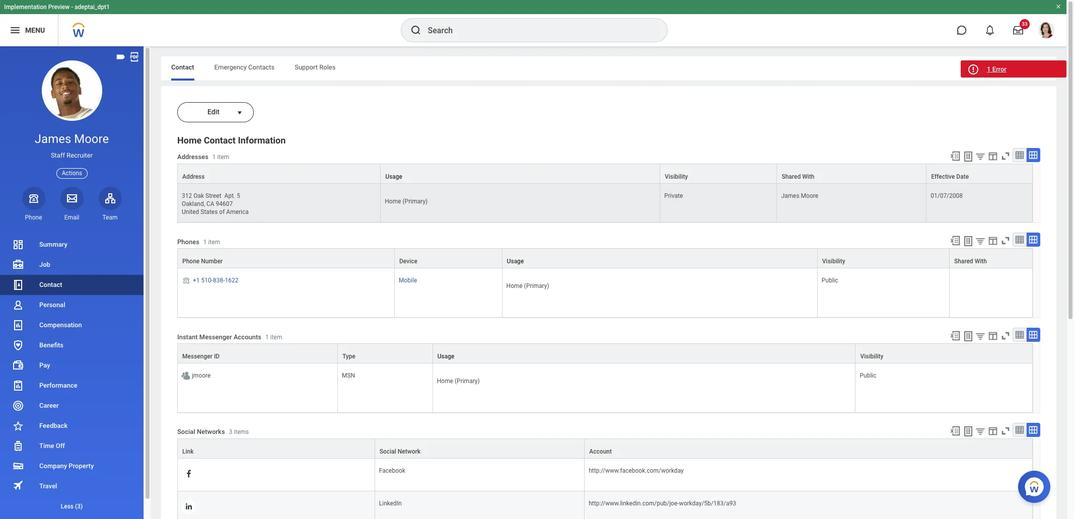 Task type: locate. For each thing, give the bounding box(es) containing it.
menu
[[25, 26, 45, 34]]

click to view/edit grid preferences image for accounts
[[988, 331, 999, 342]]

home (primary) element
[[385, 196, 428, 205], [507, 281, 549, 290], [437, 376, 480, 385]]

view printable version (pdf) image
[[129, 51, 140, 62]]

1 up messenger id popup button
[[265, 334, 269, 341]]

james
[[35, 132, 71, 146], [781, 192, 800, 200]]

summary link
[[0, 235, 144, 255]]

1 horizontal spatial home (primary) element
[[437, 376, 480, 385]]

0 horizontal spatial home (primary)
[[385, 198, 428, 205]]

messenger inside popup button
[[182, 353, 213, 360]]

01/07/2008
[[931, 192, 963, 200]]

+1 510-838-1622
[[193, 277, 239, 284]]

moore inside row
[[801, 192, 819, 200]]

company
[[39, 462, 67, 470]]

0 vertical spatial phone
[[25, 214, 42, 221]]

1 right phones
[[203, 239, 207, 246]]

link button
[[178, 439, 375, 458]]

less (3) button
[[0, 497, 144, 517]]

2 vertical spatial home (primary) element
[[437, 376, 480, 385]]

1 horizontal spatial shared
[[955, 258, 974, 265]]

contact image
[[12, 279, 24, 291]]

1 vertical spatial james
[[781, 192, 800, 200]]

item down home contact information
[[217, 154, 229, 161]]

view team image
[[104, 192, 116, 204]]

2 horizontal spatial (primary)
[[524, 283, 549, 290]]

6 row from the top
[[177, 364, 1033, 413]]

phone for phone number
[[182, 258, 200, 265]]

1 vertical spatial fullscreen image
[[1000, 235, 1011, 246]]

social
[[177, 428, 195, 436], [380, 448, 396, 455]]

export to excel image for accounts
[[950, 331, 961, 342]]

fullscreen image for phones
[[1000, 235, 1011, 246]]

team
[[103, 214, 118, 221]]

ca
[[207, 201, 214, 208]]

compensation image
[[12, 319, 24, 331]]

moore
[[74, 132, 109, 146], [801, 192, 819, 200]]

1 right addresses
[[212, 154, 216, 161]]

fullscreen image
[[1000, 151, 1011, 162], [1000, 235, 1011, 246]]

contact
[[171, 63, 194, 71], [204, 135, 236, 146], [39, 281, 62, 289]]

item inside phones 1 item
[[208, 239, 220, 246]]

1 vertical spatial fullscreen image
[[1000, 426, 1011, 437]]

0 vertical spatial moore
[[74, 132, 109, 146]]

list
[[0, 235, 144, 517]]

1 vertical spatial export to worksheets image
[[963, 235, 975, 247]]

0 vertical spatial export to worksheets image
[[963, 151, 975, 163]]

fullscreen image for accounts
[[1000, 331, 1011, 342]]

1 horizontal spatial usage
[[438, 353, 455, 360]]

messenger id
[[182, 353, 220, 360]]

contact link
[[0, 275, 144, 295]]

1 vertical spatial home (primary)
[[507, 283, 549, 290]]

export to excel image down '01/07/2008' at the top right of page
[[950, 235, 961, 246]]

click to view/edit grid preferences image
[[988, 331, 999, 342], [988, 426, 999, 437]]

support roles
[[295, 63, 336, 71]]

1 vertical spatial public element
[[860, 370, 877, 379]]

0 vertical spatial james moore
[[35, 132, 109, 146]]

justify image
[[9, 24, 21, 36]]

0 vertical spatial select to filter grid data image
[[975, 151, 986, 162]]

toolbar
[[945, 148, 1041, 164], [945, 233, 1041, 249], [945, 328, 1041, 344], [945, 423, 1041, 439]]

facebook image
[[184, 470, 193, 479]]

0 vertical spatial visibility button
[[660, 164, 777, 183]]

8 row from the top
[[177, 459, 1033, 492]]

item for phones
[[208, 239, 220, 246]]

item inside addresses 1 item
[[217, 154, 229, 161]]

1 inside addresses 1 item
[[212, 154, 216, 161]]

social up the link
[[177, 428, 195, 436]]

phone image up phone james moore element
[[26, 192, 41, 204]]

1 vertical spatial visibility
[[822, 258, 846, 265]]

1 export to excel image from the top
[[950, 235, 961, 246]]

row
[[177, 164, 1033, 184], [177, 184, 1033, 223], [177, 249, 1033, 269], [177, 269, 1033, 318], [177, 344, 1033, 364], [177, 364, 1033, 413], [177, 439, 1033, 459], [177, 459, 1033, 492], [177, 492, 1033, 519]]

1 horizontal spatial visibility
[[822, 258, 846, 265]]

2 vertical spatial item
[[270, 334, 282, 341]]

0 vertical spatial fullscreen image
[[1000, 331, 1011, 342]]

compensation link
[[0, 315, 144, 335]]

shared with for right 'shared with' popup button
[[955, 258, 987, 265]]

1 vertical spatial select to filter grid data image
[[975, 426, 986, 437]]

0 vertical spatial click to view/edit grid preferences image
[[988, 151, 999, 162]]

1 vertical spatial export to excel image
[[950, 426, 961, 437]]

1 vertical spatial expand table image
[[1029, 235, 1039, 245]]

1 horizontal spatial shared with
[[955, 258, 987, 265]]

feedback link
[[0, 416, 144, 436]]

messenger up jmoore element
[[182, 353, 213, 360]]

1 vertical spatial messenger
[[182, 353, 213, 360]]

emergency
[[214, 63, 247, 71]]

phone up summary
[[25, 214, 42, 221]]

preview
[[48, 4, 70, 11]]

select to filter grid data image for networks
[[975, 426, 986, 437]]

row containing 312 oak street  apt. 5
[[177, 184, 1033, 223]]

1 error
[[987, 65, 1007, 73]]

0 horizontal spatial james
[[35, 132, 71, 146]]

1 vertical spatial usage button
[[503, 249, 817, 268]]

0 vertical spatial home (primary) element
[[385, 196, 428, 205]]

1 vertical spatial export to excel image
[[950, 331, 961, 342]]

staff
[[51, 152, 65, 159]]

table image
[[1015, 150, 1025, 160]]

0 horizontal spatial public
[[822, 277, 839, 284]]

2 vertical spatial contact
[[39, 281, 62, 289]]

9 row from the top
[[177, 492, 1033, 519]]

phone button
[[22, 187, 45, 222]]

row containing jmoore
[[177, 364, 1033, 413]]

visibility button for item
[[818, 249, 949, 268]]

phone inside phone james moore element
[[25, 214, 42, 221]]

phones 1 item
[[177, 238, 220, 246]]

actions button
[[56, 168, 88, 179]]

2 row from the top
[[177, 184, 1033, 223]]

2 vertical spatial usage button
[[433, 344, 856, 363]]

type button
[[338, 344, 433, 363]]

exclamation image
[[970, 66, 977, 74]]

0 horizontal spatial contact
[[39, 281, 62, 289]]

1 vertical spatial moore
[[801, 192, 819, 200]]

2 horizontal spatial visibility
[[861, 353, 884, 360]]

visibility button
[[660, 164, 777, 183], [818, 249, 949, 268], [856, 344, 1033, 363]]

0 vertical spatial james
[[35, 132, 71, 146]]

phone james moore element
[[22, 213, 45, 222]]

link
[[182, 448, 194, 455]]

0 horizontal spatial shared
[[782, 173, 801, 180]]

public
[[822, 277, 839, 284], [860, 372, 877, 379]]

error
[[993, 65, 1007, 73]]

0 horizontal spatial usage
[[386, 173, 403, 180]]

fullscreen image for addresses
[[1000, 151, 1011, 162]]

1
[[987, 65, 991, 73], [212, 154, 216, 161], [203, 239, 207, 246], [265, 334, 269, 341]]

navigation pane region
[[0, 46, 151, 519]]

james moore
[[35, 132, 109, 146], [781, 192, 819, 200]]

off
[[56, 442, 65, 450]]

0 horizontal spatial home (primary) element
[[385, 196, 428, 205]]

personal link
[[0, 295, 144, 315]]

0 vertical spatial home (primary)
[[385, 198, 428, 205]]

menu banner
[[0, 0, 1067, 46]]

usage button
[[381, 164, 660, 183], [503, 249, 817, 268], [433, 344, 856, 363]]

workday/5b/183/a93
[[679, 500, 736, 507]]

(primary)
[[403, 198, 428, 205], [524, 283, 549, 290], [455, 378, 480, 385]]

click to view/edit grid preferences image for 3
[[988, 426, 999, 437]]

item up number
[[208, 239, 220, 246]]

1 vertical spatial phone image
[[182, 277, 191, 285]]

id
[[214, 353, 220, 360]]

edit button
[[177, 102, 234, 122]]

2 export to excel image from the top
[[950, 426, 961, 437]]

benefits
[[39, 342, 63, 349]]

2 select to filter grid data image from the top
[[975, 426, 986, 437]]

1 horizontal spatial contact
[[171, 63, 194, 71]]

click to view/edit grid preferences image for phones
[[988, 235, 999, 246]]

phone image
[[26, 192, 41, 204], [182, 277, 191, 285]]

export to worksheets image
[[963, 426, 975, 438]]

shared
[[782, 173, 801, 180], [955, 258, 974, 265]]

instant
[[177, 333, 198, 341]]

0 vertical spatial social
[[177, 428, 195, 436]]

table image for accounts
[[1015, 330, 1025, 340]]

0 horizontal spatial public element
[[822, 275, 839, 284]]

1 vertical spatial home (primary) element
[[507, 281, 549, 290]]

94607
[[216, 201, 233, 208]]

2 export to excel image from the top
[[950, 331, 961, 342]]

social network
[[380, 448, 421, 455]]

table image for 3
[[1015, 425, 1025, 435]]

expand table image for social networks
[[1029, 425, 1039, 435]]

0 vertical spatial usage
[[386, 173, 403, 180]]

phone image left +1
[[182, 277, 191, 285]]

public element
[[822, 275, 839, 284], [860, 370, 877, 379]]

2 vertical spatial usage
[[438, 353, 455, 360]]

usage for accounts
[[438, 353, 455, 360]]

mobile link
[[399, 275, 417, 284]]

4 row from the top
[[177, 269, 1033, 318]]

1 vertical spatial click to view/edit grid preferences image
[[988, 235, 999, 246]]

1 inside phones 1 item
[[203, 239, 207, 246]]

phone inside phone number popup button
[[182, 258, 200, 265]]

social inside popup button
[[380, 448, 396, 455]]

1 horizontal spatial with
[[975, 258, 987, 265]]

table image
[[1015, 235, 1025, 245], [1015, 330, 1025, 340], [1015, 425, 1025, 435]]

1 vertical spatial usage
[[507, 258, 524, 265]]

mail image
[[66, 192, 78, 204]]

search image
[[410, 24, 422, 36]]

usage button for accounts
[[433, 344, 856, 363]]

7 row from the top
[[177, 439, 1033, 459]]

0 vertical spatial with
[[802, 173, 815, 180]]

messenger up id
[[199, 333, 232, 341]]

0 horizontal spatial phone image
[[26, 192, 41, 204]]

private
[[664, 192, 683, 200]]

2 vertical spatial export to worksheets image
[[963, 331, 975, 343]]

1 horizontal spatial social
[[380, 448, 396, 455]]

export to excel image for 1
[[950, 235, 961, 246]]

0 vertical spatial select to filter grid data image
[[975, 236, 986, 246]]

toolbar for phones
[[945, 233, 1041, 249]]

profile logan mcneil image
[[1039, 22, 1055, 40]]

export to excel image for item
[[950, 151, 961, 162]]

0 horizontal spatial social
[[177, 428, 195, 436]]

adeptai_dpt1
[[75, 4, 110, 11]]

phone number button
[[178, 249, 394, 268]]

0 horizontal spatial james moore
[[35, 132, 109, 146]]

travel link
[[0, 477, 144, 497]]

with
[[802, 173, 815, 180], [975, 258, 987, 265]]

select to filter grid data image
[[975, 236, 986, 246], [975, 426, 986, 437]]

1 vertical spatial click to view/edit grid preferences image
[[988, 426, 999, 437]]

0 vertical spatial export to excel image
[[950, 235, 961, 246]]

1 select to filter grid data image from the top
[[975, 151, 986, 162]]

expand table image
[[1029, 330, 1039, 340]]

0 vertical spatial item
[[217, 154, 229, 161]]

export to excel image left export to worksheets icon
[[950, 426, 961, 437]]

click to view/edit grid preferences image left expand table image
[[988, 331, 999, 342]]

33
[[1022, 21, 1028, 27]]

1 export to excel image from the top
[[950, 151, 961, 162]]

export to excel image for networks
[[950, 426, 961, 437]]

export to excel image
[[950, 235, 961, 246], [950, 426, 961, 437]]

1 left error
[[987, 65, 991, 73]]

tab list containing contact
[[161, 56, 1057, 81]]

visibility
[[665, 173, 688, 180], [822, 258, 846, 265], [861, 353, 884, 360]]

export to excel image
[[950, 151, 961, 162], [950, 331, 961, 342]]

expand table image
[[1029, 150, 1039, 160], [1029, 235, 1039, 245], [1029, 425, 1039, 435]]

toolbar for addresses
[[945, 148, 1041, 164]]

1 vertical spatial social
[[380, 448, 396, 455]]

0 vertical spatial shared with button
[[777, 164, 926, 183]]

career
[[39, 402, 59, 410]]

1 vertical spatial table image
[[1015, 330, 1025, 340]]

contact inside contact link
[[39, 281, 62, 289]]

2 vertical spatial (primary)
[[455, 378, 480, 385]]

usage button for item
[[503, 249, 817, 268]]

msn image
[[181, 371, 191, 381]]

1 vertical spatial with
[[975, 258, 987, 265]]

3
[[229, 429, 232, 436]]

select to filter grid data image
[[975, 151, 986, 162], [975, 331, 986, 342]]

accounts
[[234, 333, 261, 341]]

compensation
[[39, 321, 82, 329]]

item up messenger id popup button
[[270, 334, 282, 341]]

home contact information
[[177, 135, 286, 146]]

row containing link
[[177, 439, 1033, 459]]

1 horizontal spatial james
[[781, 192, 800, 200]]

usage for item
[[507, 258, 524, 265]]

james moore element
[[781, 190, 819, 200]]

phone up +1
[[182, 258, 200, 265]]

0 horizontal spatial moore
[[74, 132, 109, 146]]

oakland,
[[182, 201, 205, 208]]

1 vertical spatial shared with
[[955, 258, 987, 265]]

roles
[[319, 63, 336, 71]]

export to worksheets image
[[963, 151, 975, 163], [963, 235, 975, 247], [963, 331, 975, 343]]

team james moore element
[[98, 213, 122, 222]]

visibility for item
[[822, 258, 846, 265]]

2 vertical spatial home (primary)
[[437, 378, 480, 385]]

pay
[[39, 362, 50, 369]]

close environment banner image
[[1056, 4, 1062, 10]]

james inside navigation pane region
[[35, 132, 71, 146]]

0 vertical spatial fullscreen image
[[1000, 151, 1011, 162]]

fullscreen image for 3
[[1000, 426, 1011, 437]]

1 horizontal spatial phone
[[182, 258, 200, 265]]

tab list
[[161, 56, 1057, 81]]

1 vertical spatial james moore
[[781, 192, 819, 200]]

0 horizontal spatial (primary)
[[403, 198, 428, 205]]

support
[[295, 63, 318, 71]]

1 vertical spatial contact
[[204, 135, 236, 146]]

pay image
[[12, 360, 24, 372]]

james moore inside row
[[781, 192, 819, 200]]

2 horizontal spatial home (primary) element
[[507, 281, 549, 290]]

3 row from the top
[[177, 249, 1033, 269]]

click to view/edit grid preferences image right export to worksheets icon
[[988, 426, 999, 437]]

toolbar for instant messenger accounts
[[945, 328, 1041, 344]]

0 vertical spatial expand table image
[[1029, 150, 1039, 160]]

export to worksheets image for phones
[[963, 235, 975, 247]]

social for network
[[380, 448, 396, 455]]

-
[[71, 4, 73, 11]]

1 row from the top
[[177, 164, 1033, 184]]

2 select to filter grid data image from the top
[[975, 331, 986, 342]]

time
[[39, 442, 54, 450]]

expand table image for phones
[[1029, 235, 1039, 245]]

0 horizontal spatial shared with
[[782, 173, 815, 180]]

5 row from the top
[[177, 344, 1033, 364]]

1 inside instant messenger accounts 1 item
[[265, 334, 269, 341]]

contact left emergency
[[171, 63, 194, 71]]

contact up personal
[[39, 281, 62, 289]]

linkedin image
[[184, 502, 193, 511]]

312 oak street  apt. 5 oakland, ca 94607 united states of america
[[182, 192, 249, 216]]

1 inside button
[[987, 65, 991, 73]]

0 vertical spatial export to excel image
[[950, 151, 961, 162]]

http://www.linkedin.com/pub/joe-
[[589, 500, 679, 507]]

fullscreen image right export to worksheets icon
[[1000, 426, 1011, 437]]

home
[[177, 135, 202, 146], [385, 198, 401, 205], [507, 283, 523, 290], [437, 378, 453, 385]]

fullscreen image left expand table image
[[1000, 331, 1011, 342]]

Search Workday  search field
[[428, 19, 647, 41]]

0 horizontal spatial visibility
[[665, 173, 688, 180]]

shared with button
[[777, 164, 926, 183], [950, 249, 1033, 268]]

select to filter grid data image for accounts
[[975, 331, 986, 342]]

email
[[64, 214, 79, 221]]

contact up addresses 1 item
[[204, 135, 236, 146]]

1 vertical spatial select to filter grid data image
[[975, 331, 986, 342]]

list containing summary
[[0, 235, 144, 517]]

1 vertical spatial visibility button
[[818, 249, 949, 268]]

cell
[[950, 269, 1033, 318]]

list inside navigation pane region
[[0, 235, 144, 517]]

click to view/edit grid preferences image
[[988, 151, 999, 162], [988, 235, 999, 246]]

america
[[226, 209, 249, 216]]

addresses
[[177, 153, 208, 161]]

1 vertical spatial phone
[[182, 258, 200, 265]]

item
[[217, 154, 229, 161], [208, 239, 220, 246], [270, 334, 282, 341]]

1 select to filter grid data image from the top
[[975, 236, 986, 246]]

with for right 'shared with' popup button
[[975, 258, 987, 265]]

social up facebook
[[380, 448, 396, 455]]

fullscreen image
[[1000, 331, 1011, 342], [1000, 426, 1011, 437]]

0 vertical spatial shared with
[[782, 173, 815, 180]]

implementation
[[4, 4, 47, 11]]



Task type: describe. For each thing, give the bounding box(es) containing it.
838-
[[213, 277, 225, 284]]

expand table image for addresses
[[1029, 150, 1039, 160]]

phones
[[177, 238, 199, 246]]

staff recruiter
[[51, 152, 93, 159]]

information
[[238, 135, 286, 146]]

0 vertical spatial messenger
[[199, 333, 232, 341]]

0 vertical spatial (primary)
[[403, 198, 428, 205]]

inbox large image
[[1013, 25, 1024, 35]]

time off link
[[0, 436, 144, 456]]

row containing linkedin
[[177, 492, 1033, 519]]

moore inside navigation pane region
[[74, 132, 109, 146]]

account
[[589, 448, 612, 455]]

effective
[[931, 173, 955, 180]]

http://www.facebook.com/workday
[[589, 468, 684, 475]]

1 horizontal spatial shared with button
[[950, 249, 1033, 268]]

united
[[182, 209, 199, 216]]

address
[[182, 173, 205, 180]]

implementation preview -   adeptai_dpt1
[[4, 4, 110, 11]]

2 horizontal spatial home (primary)
[[507, 283, 549, 290]]

shared with for the leftmost 'shared with' popup button
[[782, 173, 815, 180]]

1 error button
[[961, 60, 1067, 78]]

less (3)
[[61, 503, 83, 510]]

personal image
[[12, 299, 24, 311]]

item inside instant messenger accounts 1 item
[[270, 334, 282, 341]]

toolbar for social networks
[[945, 423, 1041, 439]]

james inside james moore element
[[781, 192, 800, 200]]

travel image
[[12, 480, 24, 492]]

visibility button for accounts
[[856, 344, 1033, 363]]

performance
[[39, 382, 77, 389]]

row containing +1 510-838-1622
[[177, 269, 1033, 318]]

time off image
[[12, 440, 24, 452]]

social network button
[[375, 439, 584, 458]]

0 vertical spatial contact
[[171, 63, 194, 71]]

visibility for accounts
[[861, 353, 884, 360]]

benefits link
[[0, 335, 144, 356]]

linkedin
[[379, 500, 402, 507]]

msn element
[[342, 370, 355, 379]]

menu button
[[0, 14, 58, 46]]

1 horizontal spatial home (primary)
[[437, 378, 480, 385]]

1 horizontal spatial phone image
[[182, 277, 191, 285]]

select to filter grid data image for 1
[[975, 236, 986, 246]]

private element
[[664, 190, 683, 200]]

company property link
[[0, 456, 144, 477]]

travel
[[39, 483, 57, 490]]

msn
[[342, 372, 355, 379]]

caret down image
[[234, 109, 246, 117]]

pay link
[[0, 356, 144, 376]]

oak
[[194, 192, 204, 200]]

james moore inside navigation pane region
[[35, 132, 109, 146]]

row containing address
[[177, 164, 1033, 184]]

phone image inside popup button
[[26, 192, 41, 204]]

click to view/edit grid preferences image for addresses
[[988, 151, 999, 162]]

tag image
[[115, 51, 126, 62]]

1 vertical spatial public
[[860, 372, 877, 379]]

account button
[[585, 439, 1033, 458]]

states
[[201, 209, 218, 216]]

jmoore element
[[192, 370, 211, 379]]

benefits image
[[12, 339, 24, 352]]

emergency contacts
[[214, 63, 275, 71]]

instant messenger accounts 1 item
[[177, 333, 282, 341]]

table image for item
[[1015, 235, 1025, 245]]

effective date button
[[927, 164, 1033, 183]]

phone for phone
[[25, 214, 42, 221]]

33 button
[[1007, 19, 1030, 41]]

address button
[[178, 164, 380, 183]]

(3)
[[75, 503, 83, 510]]

performance image
[[12, 380, 24, 392]]

career link
[[0, 396, 144, 416]]

http://www.linkedin.com/pub/joe-workday/5b/183/a93
[[589, 500, 736, 507]]

+1 510-838-1622 link
[[193, 275, 239, 284]]

item for addresses
[[217, 154, 229, 161]]

export to worksheets image for instant messenger accounts
[[963, 331, 975, 343]]

facebook
[[379, 468, 405, 475]]

apt.
[[224, 192, 235, 200]]

personal
[[39, 301, 65, 309]]

email button
[[60, 187, 83, 222]]

of
[[219, 209, 225, 216]]

email james moore element
[[60, 213, 83, 222]]

company property
[[39, 462, 94, 470]]

team link
[[98, 187, 122, 222]]

1 horizontal spatial (primary)
[[455, 378, 480, 385]]

recruiter
[[67, 152, 93, 159]]

network
[[398, 448, 421, 455]]

type
[[343, 353, 356, 360]]

jmoore
[[192, 372, 211, 379]]

effective date
[[931, 173, 969, 180]]

row containing phone number
[[177, 249, 1033, 269]]

number
[[201, 258, 223, 265]]

2 horizontal spatial contact
[[204, 135, 236, 146]]

actions
[[62, 170, 82, 177]]

select to filter grid data image for item
[[975, 151, 986, 162]]

0 vertical spatial public element
[[822, 275, 839, 284]]

mobile
[[399, 277, 417, 284]]

1 vertical spatial shared
[[955, 258, 974, 265]]

510-
[[201, 277, 213, 284]]

contacts
[[248, 63, 275, 71]]

less
[[61, 503, 74, 510]]

notifications large image
[[985, 25, 995, 35]]

addresses 1 item
[[177, 153, 229, 161]]

device button
[[395, 249, 502, 268]]

row containing facebook
[[177, 459, 1033, 492]]

0 horizontal spatial shared with button
[[777, 164, 926, 183]]

export to worksheets image for addresses
[[963, 151, 975, 163]]

social networks 3 items
[[177, 428, 249, 436]]

date
[[957, 173, 969, 180]]

feedback
[[39, 422, 68, 430]]

job image
[[12, 259, 24, 271]]

0 vertical spatial shared
[[782, 173, 801, 180]]

job link
[[0, 255, 144, 275]]

0 vertical spatial usage button
[[381, 164, 660, 183]]

messenger id button
[[178, 344, 337, 363]]

career image
[[12, 400, 24, 412]]

performance link
[[0, 376, 144, 396]]

row containing messenger id
[[177, 344, 1033, 364]]

with for the leftmost 'shared with' popup button
[[802, 173, 815, 180]]

feedback image
[[12, 420, 24, 432]]

phone number
[[182, 258, 223, 265]]

0 vertical spatial public
[[822, 277, 839, 284]]

property
[[69, 462, 94, 470]]

1 horizontal spatial public element
[[860, 370, 877, 379]]

company property image
[[12, 460, 24, 472]]

social for networks
[[177, 428, 195, 436]]

job
[[39, 261, 50, 268]]

summary image
[[12, 239, 24, 251]]



Task type: vqa. For each thing, say whether or not it's contained in the screenshot.
location icon
no



